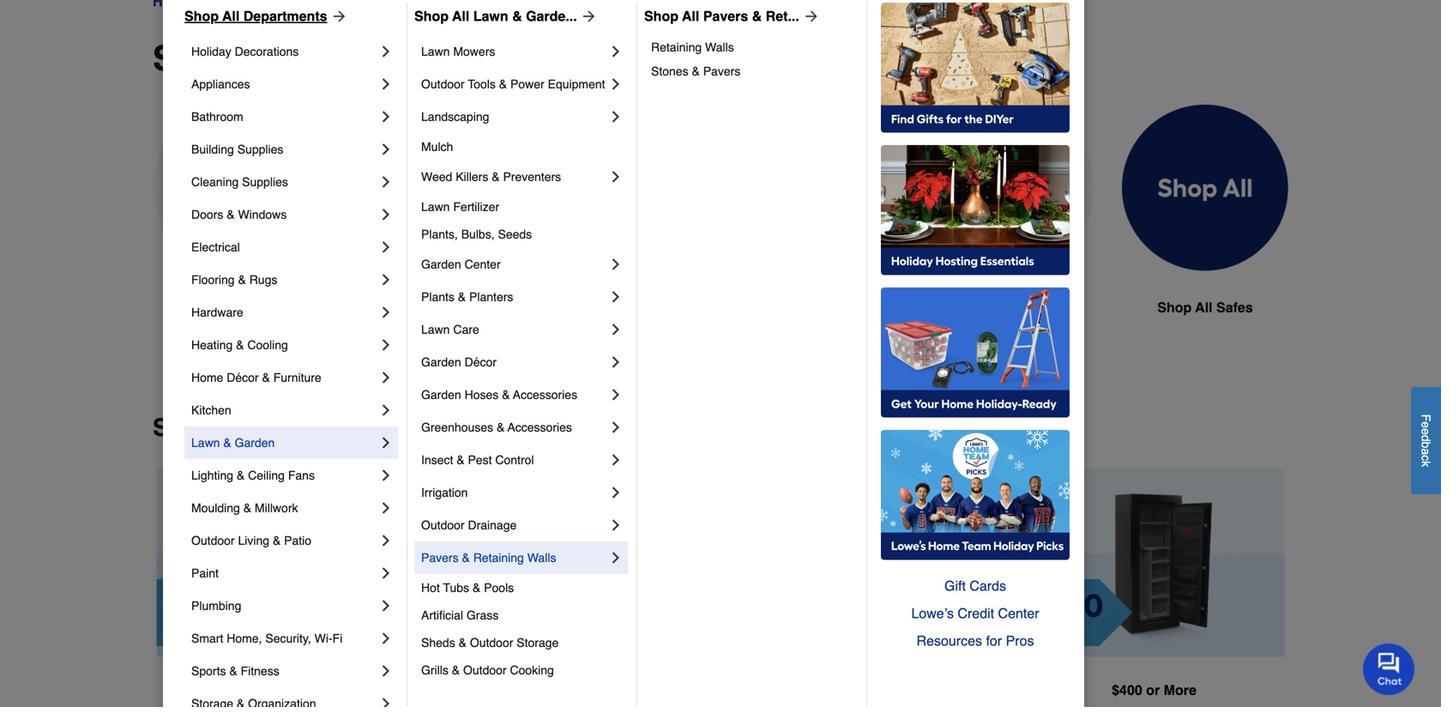 Task type: vqa. For each thing, say whether or not it's contained in the screenshot.
SAFES related to Fireproof Safes
yes



Task type: locate. For each thing, give the bounding box(es) containing it.
building
[[191, 142, 234, 156]]

kitchen link
[[191, 394, 378, 427]]

artificial grass
[[421, 608, 499, 622]]

chevron right image for plants & planters
[[608, 288, 625, 306]]

chevron right image
[[378, 76, 395, 93], [378, 108, 395, 125], [608, 168, 625, 185], [378, 173, 395, 191], [608, 256, 625, 273], [378, 304, 395, 321], [608, 321, 625, 338], [378, 336, 395, 354], [608, 354, 625, 371], [608, 419, 625, 436], [378, 434, 395, 451], [608, 451, 625, 469], [378, 467, 395, 484], [378, 499, 395, 517], [378, 532, 395, 549], [378, 597, 395, 614], [378, 630, 395, 647]]

2 arrow right image from the left
[[577, 8, 598, 25]]

garden for garden center
[[421, 257, 461, 271]]

shop
[[185, 8, 219, 24], [414, 8, 449, 24], [644, 8, 679, 24]]

0 vertical spatial home
[[585, 300, 623, 315]]

chevron right image for outdoor tools & power equipment
[[608, 76, 625, 93]]

1 vertical spatial supplies
[[242, 175, 288, 189]]

safes for shop safes by price
[[219, 414, 284, 442]]

all for lawn
[[452, 8, 470, 24]]

shop inside shop all lawn & garde... link
[[414, 8, 449, 24]]

retaining walls link
[[651, 35, 855, 59]]

chevron right image for appliances
[[378, 76, 395, 93]]

chevron right image for bathroom
[[378, 108, 395, 125]]

garden down lawn care
[[421, 355, 461, 369]]

0 horizontal spatial arrow right image
[[327, 8, 348, 25]]

lighting & ceiling fans
[[191, 469, 315, 482]]

windows
[[238, 208, 287, 221]]

e
[[1420, 421, 1434, 428], [1420, 428, 1434, 435]]

& right tools at the top left
[[499, 77, 507, 91]]

mulch
[[421, 140, 453, 154]]

arrow right image inside shop all lawn & garde... link
[[577, 8, 598, 25]]

garden hoses & accessories link
[[421, 378, 608, 411]]

lawn for lawn mowers
[[421, 45, 450, 58]]

décor up hoses
[[465, 355, 497, 369]]

1 arrow right image from the left
[[327, 8, 348, 25]]

chevron right image for holiday decorations
[[378, 43, 395, 60]]

home
[[585, 300, 623, 315], [191, 371, 223, 384]]

fireproof
[[186, 300, 246, 315]]

flooring & rugs link
[[191, 263, 378, 296]]

e up b
[[1420, 428, 1434, 435]]

plants, bulbs, seeds
[[421, 227, 532, 241]]

center up "pros"
[[999, 605, 1040, 621]]

1 vertical spatial accessories
[[508, 421, 572, 434]]

sports & fitness link
[[191, 655, 378, 687]]

lawn down the kitchen
[[191, 436, 220, 450]]

outdoor down 'sheds & outdoor storage'
[[463, 663, 507, 677]]

chat invite button image
[[1364, 643, 1416, 695]]

smart home, security, wi-fi
[[191, 632, 343, 645]]

1 horizontal spatial retaining
[[651, 40, 702, 54]]

retaining up stones
[[651, 40, 702, 54]]

resources
[[917, 633, 983, 649]]

lawn for lawn fertilizer
[[421, 200, 450, 214]]

fertilizer
[[453, 200, 499, 214]]

& right sports
[[229, 664, 237, 678]]

supplies up cleaning supplies at the left
[[237, 142, 284, 156]]

lawn left mowers
[[421, 45, 450, 58]]

shop for shop all safes
[[1158, 300, 1192, 315]]

0 vertical spatial décor
[[465, 355, 497, 369]]

hardware
[[191, 306, 243, 319]]

e up the d
[[1420, 421, 1434, 428]]

shop all lawn & garde... link
[[414, 6, 598, 27]]

walls up hot tubs & pools link
[[528, 551, 556, 565]]

0 vertical spatial center
[[465, 257, 501, 271]]

0 horizontal spatial home
[[191, 371, 223, 384]]

& left the pest
[[457, 453, 465, 467]]

gun
[[396, 300, 423, 315]]

security,
[[265, 632, 311, 645]]

1 horizontal spatial home
[[585, 300, 623, 315]]

home safes
[[585, 300, 663, 315]]

shop up retaining walls at the top
[[644, 8, 679, 24]]

0 vertical spatial pavers
[[703, 8, 749, 24]]

tools
[[468, 77, 496, 91]]

outdoor living & patio link
[[191, 524, 378, 557]]

arrow right image
[[800, 8, 820, 25]]

0 vertical spatial retaining
[[651, 40, 702, 54]]

shop up holiday
[[185, 8, 219, 24]]

paint
[[191, 566, 219, 580]]

$400 or more. image
[[1024, 469, 1286, 657]]

1 vertical spatial décor
[[227, 371, 259, 384]]

preventers
[[503, 170, 561, 184]]

home décor & furniture link
[[191, 361, 378, 394]]

garden for garden hoses & accessories
[[421, 388, 461, 402]]

chevron right image for lawn care
[[608, 321, 625, 338]]

1 vertical spatial walls
[[528, 551, 556, 565]]

gun safes link
[[347, 105, 513, 359]]

lawn mowers link
[[421, 35, 608, 68]]

arrow right image
[[327, 8, 348, 25], [577, 8, 598, 25]]

2 horizontal spatial shop
[[644, 8, 679, 24]]

shop up lawn mowers
[[414, 8, 449, 24]]

0 horizontal spatial shop
[[153, 414, 213, 442]]

chevron right image for garden hoses & accessories
[[608, 386, 625, 403]]

lawn up mowers
[[473, 8, 509, 24]]

$99 or less. image
[[156, 469, 418, 657]]

1 shop from the left
[[185, 8, 219, 24]]

pavers & retaining walls
[[421, 551, 556, 565]]

for
[[986, 633, 1002, 649]]

0 horizontal spatial walls
[[528, 551, 556, 565]]

a black sentrysafe home safe with the door ajar. image
[[541, 105, 707, 271]]

gun safes
[[396, 300, 464, 315]]

1 horizontal spatial décor
[[465, 355, 497, 369]]

gift
[[945, 578, 966, 594]]

arrow right image inside shop all departments link
[[327, 8, 348, 25]]

insect & pest control
[[421, 453, 534, 467]]

building supplies link
[[191, 133, 378, 166]]

2 shop from the left
[[414, 8, 449, 24]]

hot tubs & pools link
[[421, 574, 625, 602]]

chevron right image for building supplies
[[378, 141, 395, 158]]

lawn down gun safes
[[421, 323, 450, 336]]

outdoor up the landscaping
[[421, 77, 465, 91]]

outdoor for outdoor tools & power equipment
[[421, 77, 465, 91]]

& right "plants"
[[458, 290, 466, 304]]

outdoor up grills & outdoor cooking
[[470, 636, 514, 650]]

gift cards
[[945, 578, 1007, 594]]

& right 'grills'
[[452, 663, 460, 677]]

file
[[980, 300, 1003, 315]]

chevron right image for garden décor
[[608, 354, 625, 371]]

home for home safes
[[585, 300, 623, 315]]

garden décor link
[[421, 346, 608, 378]]

center down bulbs,
[[465, 257, 501, 271]]

heating & cooling link
[[191, 329, 378, 361]]

$400 or
[[1112, 682, 1160, 698]]

doors & windows link
[[191, 198, 378, 231]]

0 horizontal spatial center
[[465, 257, 501, 271]]

décor for departments
[[227, 371, 259, 384]]

weed killers & preventers
[[421, 170, 561, 184]]

chevron right image for garden center
[[608, 256, 625, 273]]

0 horizontal spatial décor
[[227, 371, 259, 384]]

outdoor inside the grills & outdoor cooking "link"
[[463, 663, 507, 677]]

all for pavers
[[682, 8, 700, 24]]

0 vertical spatial supplies
[[237, 142, 284, 156]]

center inside garden center link
[[465, 257, 501, 271]]

& left millwork in the left of the page
[[243, 501, 251, 515]]

1 horizontal spatial center
[[999, 605, 1040, 621]]

retaining up pools
[[473, 551, 524, 565]]

& up lighting
[[223, 436, 231, 450]]

0 vertical spatial accessories
[[513, 388, 578, 402]]

safes for fireproof safes
[[250, 300, 286, 315]]

plants, bulbs, seeds link
[[421, 221, 625, 248]]

chevron right image for cleaning supplies
[[378, 173, 395, 191]]

accessories up control on the left of page
[[508, 421, 572, 434]]

& inside "link"
[[452, 663, 460, 677]]

garden down plants,
[[421, 257, 461, 271]]

3 shop from the left
[[644, 8, 679, 24]]

mowers
[[453, 45, 495, 58]]

hot tubs & pools
[[421, 581, 514, 595]]

f
[[1420, 414, 1434, 421]]

irrigation
[[421, 486, 468, 499]]

1 e from the top
[[1420, 421, 1434, 428]]

a black sentrysafe fireproof safe. image
[[153, 105, 319, 271]]

chevron right image for lawn & garden
[[378, 434, 395, 451]]

0 vertical spatial shop
[[1158, 300, 1192, 315]]

pavers up retaining walls link
[[703, 8, 749, 24]]

chevron right image for weed killers & preventers
[[608, 168, 625, 185]]

accessories down "garden décor" link at the left of page
[[513, 388, 578, 402]]

arrow right image up equipment
[[577, 8, 598, 25]]

shop all pavers & ret...
[[644, 8, 800, 24]]

holiday hosting essentials. image
[[881, 145, 1070, 275]]

arrow right image up holiday decorations link
[[327, 8, 348, 25]]

weed killers & preventers link
[[421, 160, 608, 193]]

outdoor tools & power equipment
[[421, 77, 605, 91]]

& left rugs
[[238, 273, 246, 287]]

0 horizontal spatial retaining
[[473, 551, 524, 565]]

outdoor inside outdoor drainage link
[[421, 518, 465, 532]]

shop inside shop all departments link
[[185, 8, 219, 24]]

lawn up plants,
[[421, 200, 450, 214]]

1 horizontal spatial arrow right image
[[577, 8, 598, 25]]

1 horizontal spatial shop
[[1158, 300, 1192, 315]]

1 vertical spatial pavers
[[703, 64, 741, 78]]

shop inside shop all pavers & ret... link
[[644, 8, 679, 24]]

0 horizontal spatial shop
[[185, 8, 219, 24]]

garden up greenhouses
[[421, 388, 461, 402]]

or
[[276, 682, 290, 698]]

décor down heating & cooling at left top
[[227, 371, 259, 384]]

lowe's home team holiday picks. image
[[881, 430, 1070, 560]]

doors
[[191, 208, 223, 221]]

f e e d b a c k button
[[1412, 387, 1442, 494]]

cards
[[970, 578, 1007, 594]]

greenhouses & accessories
[[421, 421, 572, 434]]

chevron right image
[[378, 43, 395, 60], [608, 43, 625, 60], [608, 76, 625, 93], [608, 108, 625, 125], [378, 141, 395, 158], [378, 206, 395, 223], [378, 239, 395, 256], [378, 271, 395, 288], [608, 288, 625, 306], [378, 369, 395, 386], [608, 386, 625, 403], [378, 402, 395, 419], [608, 484, 625, 501], [608, 517, 625, 534], [608, 549, 625, 566], [378, 565, 395, 582], [378, 663, 395, 680], [378, 695, 395, 707]]

supplies up windows
[[242, 175, 288, 189]]

garde...
[[526, 8, 577, 24]]

$99
[[249, 682, 272, 698]]

pavers down retaining walls at the top
[[703, 64, 741, 78]]

chevron right image for paint
[[378, 565, 395, 582]]

building supplies
[[191, 142, 284, 156]]

1 horizontal spatial shop
[[414, 8, 449, 24]]

smart home, security, wi-fi link
[[191, 622, 378, 655]]

outdoor down moulding
[[191, 534, 235, 548]]

fireproof safes
[[186, 300, 286, 315]]

garden décor
[[421, 355, 497, 369]]

garden up lighting & ceiling fans
[[235, 436, 275, 450]]

mulch link
[[421, 133, 625, 160]]

pavers up 'hot'
[[421, 551, 459, 565]]

&
[[512, 8, 522, 24], [752, 8, 762, 24], [692, 64, 700, 78], [499, 77, 507, 91], [492, 170, 500, 184], [227, 208, 235, 221], [238, 273, 246, 287], [458, 290, 466, 304], [236, 338, 244, 352], [262, 371, 270, 384], [502, 388, 510, 402], [497, 421, 505, 434], [223, 436, 231, 450], [457, 453, 465, 467], [237, 469, 245, 482], [243, 501, 251, 515], [273, 534, 281, 548], [462, 551, 470, 565], [473, 581, 481, 595], [459, 636, 467, 650], [452, 663, 460, 677], [229, 664, 237, 678]]

lowe's credit center
[[912, 605, 1040, 621]]

pavers & retaining walls link
[[421, 542, 608, 574]]

1 vertical spatial home
[[191, 371, 223, 384]]

bathroom
[[191, 110, 243, 124]]

outdoor inside "outdoor tools & power equipment" link
[[421, 77, 465, 91]]

lawn inside 'link'
[[421, 45, 450, 58]]

walls down shop all pavers & ret...
[[705, 40, 734, 54]]

& left garde...
[[512, 8, 522, 24]]

1 vertical spatial shop
[[153, 414, 213, 442]]

outdoor down irrigation
[[421, 518, 465, 532]]

chevron right image for pavers & retaining walls
[[608, 549, 625, 566]]

outdoor inside 'sheds & outdoor storage' link
[[470, 636, 514, 650]]

find gifts for the diyer. image
[[881, 3, 1070, 133]]

chevron right image for greenhouses & accessories
[[608, 419, 625, 436]]

safes for home safes
[[627, 300, 663, 315]]

1 vertical spatial center
[[999, 605, 1040, 621]]

supplies for building supplies
[[237, 142, 284, 156]]

lawn for lawn & garden
[[191, 436, 220, 450]]

safes
[[153, 39, 244, 78], [250, 300, 286, 315], [427, 300, 464, 315], [627, 300, 663, 315], [1007, 300, 1044, 315], [1217, 300, 1254, 315], [219, 414, 284, 442]]

chevron right image for hardware
[[378, 304, 395, 321]]

& right the doors on the top of page
[[227, 208, 235, 221]]

outdoor inside outdoor living & patio link
[[191, 534, 235, 548]]

shop for shop all lawn & garde...
[[414, 8, 449, 24]]

lawn fertilizer link
[[421, 193, 625, 221]]

0 vertical spatial walls
[[705, 40, 734, 54]]

retaining walls
[[651, 40, 734, 54]]

fi
[[333, 632, 343, 645]]

stones & pavers
[[651, 64, 741, 78]]

file safes link
[[929, 105, 1095, 359]]

grills & outdoor cooking link
[[421, 656, 625, 684]]



Task type: describe. For each thing, give the bounding box(es) containing it.
lawn fertilizer
[[421, 200, 499, 214]]

insect & pest control link
[[421, 444, 608, 476]]

chevron right image for electrical
[[378, 239, 395, 256]]

lowe's credit center link
[[881, 600, 1070, 627]]

cooking
[[510, 663, 554, 677]]

file safes
[[980, 300, 1044, 315]]

plants & planters link
[[421, 281, 608, 313]]

by
[[290, 414, 318, 442]]

arrow right image for shop all lawn & garde...
[[577, 8, 598, 25]]

d
[[1420, 435, 1434, 442]]

smart
[[191, 632, 223, 645]]

plants
[[421, 290, 455, 304]]

chevron right image for plumbing
[[378, 597, 395, 614]]

stones & pavers link
[[651, 59, 855, 83]]

pools
[[484, 581, 514, 595]]

storage
[[517, 636, 559, 650]]

chevron right image for moulding & millwork
[[378, 499, 395, 517]]

chevron right image for kitchen
[[378, 402, 395, 419]]

lawn for lawn care
[[421, 323, 450, 336]]

lighting & ceiling fans link
[[191, 459, 378, 492]]

a black sentrysafe file safe with a key in the lock and the lid ajar. image
[[929, 105, 1095, 271]]

chevron right image for sports & fitness
[[378, 663, 395, 680]]

artificial
[[421, 608, 463, 622]]

& up hot tubs & pools
[[462, 551, 470, 565]]

greenhouses
[[421, 421, 493, 434]]

chevron right image for outdoor living & patio
[[378, 532, 395, 549]]

1 vertical spatial retaining
[[473, 551, 524, 565]]

drainage
[[468, 518, 517, 532]]

shop all departments
[[185, 8, 327, 24]]

supplies for cleaning supplies
[[242, 175, 288, 189]]

arrow right image for shop all departments
[[327, 8, 348, 25]]

killers
[[456, 170, 489, 184]]

outdoor for outdoor living & patio
[[191, 534, 235, 548]]

landscaping
[[421, 110, 490, 124]]

chevron right image for smart home, security, wi-fi
[[378, 630, 395, 647]]

safes for file safes
[[1007, 300, 1044, 315]]

gift cards link
[[881, 572, 1070, 600]]

shop all. image
[[1122, 105, 1289, 272]]

pavers for all
[[703, 8, 749, 24]]

outdoor living & patio
[[191, 534, 312, 548]]

shop for shop all departments
[[185, 8, 219, 24]]

more
[[1164, 682, 1197, 698]]

holiday decorations link
[[191, 35, 378, 68]]

chevron right image for home décor & furniture
[[378, 369, 395, 386]]

electrical link
[[191, 231, 378, 263]]

& left ceiling
[[237, 469, 245, 482]]

flooring & rugs
[[191, 273, 278, 287]]

outdoor drainage link
[[421, 509, 608, 542]]

shop for shop safes by price
[[153, 414, 213, 442]]

$200 – $400
[[827, 683, 904, 698]]

holiday decorations
[[191, 45, 299, 58]]

resources for pros
[[917, 633, 1034, 649]]

equipment
[[548, 77, 605, 91]]

chevron right image for irrigation
[[608, 484, 625, 501]]

seeds
[[498, 227, 532, 241]]

home for home décor & furniture
[[191, 371, 223, 384]]

kitchen
[[191, 403, 231, 417]]

patio
[[284, 534, 312, 548]]

& right hoses
[[502, 388, 510, 402]]

sheds & outdoor storage link
[[421, 629, 625, 656]]

chevron right image for outdoor drainage
[[608, 517, 625, 534]]

care
[[453, 323, 479, 336]]

& down retaining walls at the top
[[692, 64, 700, 78]]

credit
[[958, 605, 995, 621]]

center inside lowe's credit center link
[[999, 605, 1040, 621]]

chevron right image for insect & pest control
[[608, 451, 625, 469]]

$200 to $400. image
[[735, 469, 996, 658]]

pavers for &
[[703, 64, 741, 78]]

all for safes
[[1196, 300, 1213, 315]]

outdoor for outdoor drainage
[[421, 518, 465, 532]]

get your home holiday-ready. image
[[881, 287, 1070, 418]]

a black honeywell chest safe with the top open. image
[[735, 105, 901, 271]]

fireproof safes link
[[153, 105, 319, 359]]

safes for gun safes
[[427, 300, 464, 315]]

$400
[[873, 683, 904, 698]]

departments
[[243, 8, 327, 24]]

garden center link
[[421, 248, 608, 281]]

& left ret...
[[752, 8, 762, 24]]

plants & planters
[[421, 290, 514, 304]]

outdoor drainage
[[421, 518, 517, 532]]

all for departments
[[222, 8, 240, 24]]

lawn & garden link
[[191, 427, 378, 459]]

chevron right image for heating & cooling
[[378, 336, 395, 354]]

$100 to $200. image
[[445, 469, 707, 657]]

& right tubs
[[473, 581, 481, 595]]

shop all pavers & ret... link
[[644, 6, 820, 27]]

plants,
[[421, 227, 458, 241]]

& down garden hoses & accessories
[[497, 421, 505, 434]]

pros
[[1006, 633, 1034, 649]]

chevron right image for doors & windows
[[378, 206, 395, 223]]

a
[[1420, 448, 1434, 455]]

chevron right image for lawn mowers
[[608, 43, 625, 60]]

& left patio
[[273, 534, 281, 548]]

lawn care
[[421, 323, 479, 336]]

decorations
[[235, 45, 299, 58]]

sheds & outdoor storage
[[421, 636, 559, 650]]

2 vertical spatial pavers
[[421, 551, 459, 565]]

less
[[294, 682, 325, 698]]

shop safes by price
[[153, 414, 384, 442]]

& left 'furniture'
[[262, 371, 270, 384]]

& right killers at the left top of page
[[492, 170, 500, 184]]

wi-
[[315, 632, 333, 645]]

lawn mowers
[[421, 45, 495, 58]]

tubs
[[443, 581, 469, 595]]

insect
[[421, 453, 453, 467]]

paint link
[[191, 557, 378, 590]]

home safes link
[[541, 105, 707, 359]]

garden for garden décor
[[421, 355, 461, 369]]

cleaning supplies
[[191, 175, 288, 189]]

stones
[[651, 64, 689, 78]]

cleaning
[[191, 175, 239, 189]]

& right sheds in the left of the page
[[459, 636, 467, 650]]

chevron right image for flooring & rugs
[[378, 271, 395, 288]]

living
[[238, 534, 270, 548]]

& left cooling
[[236, 338, 244, 352]]

1 horizontal spatial walls
[[705, 40, 734, 54]]

garden hoses & accessories
[[421, 388, 578, 402]]

a tall black sports afield gun safe. image
[[347, 105, 513, 271]]

doors & windows
[[191, 208, 287, 221]]

2 e from the top
[[1420, 428, 1434, 435]]

shop for shop all pavers & ret...
[[644, 8, 679, 24]]

lowe's
[[912, 605, 954, 621]]

k
[[1420, 461, 1434, 467]]

ceiling
[[248, 469, 285, 482]]

heating & cooling
[[191, 338, 288, 352]]

–
[[862, 683, 869, 698]]

bathroom link
[[191, 100, 378, 133]]

planters
[[469, 290, 514, 304]]

décor for lawn
[[465, 355, 497, 369]]

sports & fitness
[[191, 664, 280, 678]]

grills
[[421, 663, 449, 677]]

chevron right image for lighting & ceiling fans
[[378, 467, 395, 484]]

sheds
[[421, 636, 455, 650]]

shop all safes
[[1158, 300, 1254, 315]]

chevron right image for landscaping
[[608, 108, 625, 125]]

plumbing
[[191, 599, 241, 613]]

price
[[325, 414, 384, 442]]

artificial grass link
[[421, 602, 625, 629]]



